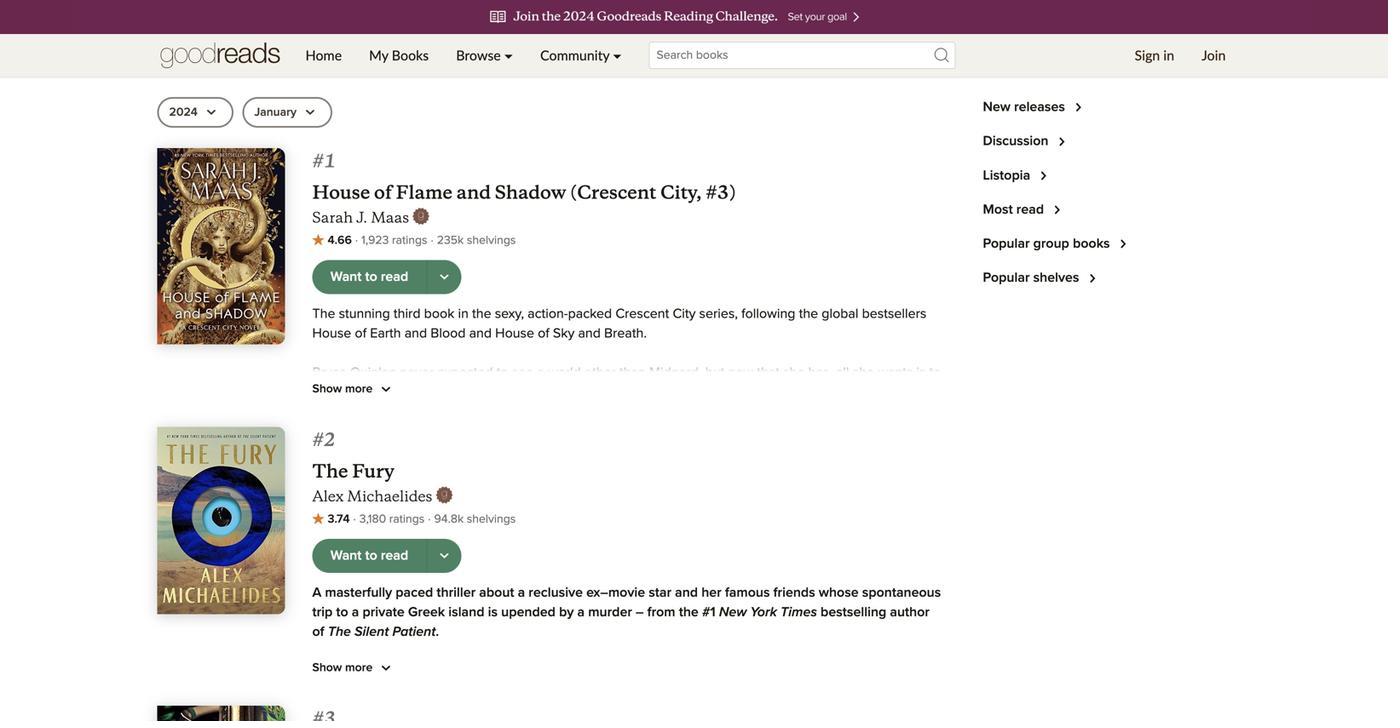 Task type: vqa. For each thing, say whether or not it's contained in the screenshot.
RATE 4 OUT OF 5 icon
no



Task type: describe. For each thing, give the bounding box(es) containing it.
going
[[386, 406, 420, 419]]

is right 'loves'
[[498, 386, 507, 400]]

from
[[647, 606, 675, 620]]

leash,
[[359, 523, 394, 537]]

about inside bryce quinlan never expected to see a world other than midgard, but now that she has, all she wants is to get back. everything she loves is in midgard: her family, her friends, her mate. stranded in a strange new world, she's going to need all her wits about her to get home again. and that's no easy feat when she has no idea who to trust.
[[540, 406, 574, 419]]

# for 2
[[312, 425, 324, 452]]

and down the third
[[405, 327, 427, 341]]

0 vertical spatial no
[[779, 406, 794, 419]]

she up stranded
[[783, 366, 805, 380]]

my books link
[[356, 34, 442, 77]]

that's
[[375, 704, 407, 718]]

her,
[[746, 504, 768, 517]]

books
[[1073, 237, 1110, 251]]

everything
[[371, 386, 434, 400]]

fate.
[[578, 504, 604, 517]]

a
[[312, 587, 322, 600]]

listopia
[[983, 169, 1030, 183]]

.
[[436, 626, 439, 640]]

show more for 2
[[312, 663, 376, 674]]

1 vertical spatial but
[[679, 464, 698, 478]]

1 horizontal spatial his
[[398, 523, 414, 537]]

fury
[[352, 460, 394, 483]]

upended
[[501, 606, 556, 620]]

desperate
[[637, 504, 698, 517]]

alex michaelides
[[312, 487, 432, 506]]

about inside a masterfully paced thriller about a reclusive ex–movie star and her famous friends whose spontaneous trip to a private greek island is upended by a murder ― from the #1
[[479, 587, 514, 600]]

maas's
[[409, 582, 449, 596]]

3,180
[[359, 514, 386, 526]]

brief
[[381, 484, 407, 498]]

1 vertical spatial asteri's
[[312, 523, 356, 537]]

want to read button for 2
[[312, 539, 427, 574]]

heights
[[655, 582, 699, 596]]

want to read for 1
[[330, 271, 408, 284]]

alex
[[312, 487, 344, 506]]

bryce quinlan never expected to see a world other than midgard, but now that she has, all she wants is to get back. everything she loves is in midgard: her family, her friends, her mate. stranded in a strange new world, she's going to need all her wits about her to get home again. and that's no easy feat when she has no idea who to trust.
[[312, 366, 941, 439]]

might
[[753, 464, 786, 478]]

be
[[790, 464, 805, 478]]

4.66 stars, 1,923 ratings figure
[[312, 233, 427, 250]]

1 horizontal spatial he
[[823, 504, 838, 517]]

is inside a masterfully paced thriller about a reclusive ex–movie star and her famous friends whose spontaneous trip to a private greek island is upended by a murder ― from the #1
[[488, 606, 498, 620]]

sexy, inside in this sexy, breathtaking sequel to the #1 bestsellers house of earth and blood and house of sky and breath, sarah j. maas's crescent city series reaches new heights as bryce and hunt's world is brought to the brink of collapse-with its future resting on their shoulders.
[[351, 562, 380, 576]]

bestsellers inside in this sexy, breathtaking sequel to the #1 bestsellers house of earth and blood and house of sky and breath, sarah j. maas's crescent city series reaches new heights as bryce and hunt's world is brought to the brink of collapse-with its future resting on their shoulders.
[[561, 562, 625, 576]]

show for 1
[[312, 383, 342, 395]]

home image
[[161, 34, 280, 77]]

0 vertical spatial he
[[554, 484, 569, 498]]

4.66
[[328, 235, 352, 247]]

j. inside sarah j. maas link
[[357, 208, 367, 227]]

2 horizontal spatial his
[[634, 464, 651, 478]]

a right the see
[[537, 366, 544, 380]]

sarah inside in this sexy, breathtaking sequel to the #1 bestsellers house of earth and blood and house of sky and breath, sarah j. maas's crescent city series reaches new heights as bryce and hunt's world is brought to the brink of collapse-with its future resting on their shoulders.
[[358, 582, 393, 596]]

# for 1
[[312, 146, 324, 173]]

mate.
[[739, 386, 771, 400]]

greek
[[408, 606, 445, 620]]

dungeons
[[764, 484, 824, 498]]

# 1 house of flame and shadow (crescent city, #3)
[[312, 146, 736, 204]]

he's
[[653, 484, 677, 498]]

1,923
[[361, 235, 389, 247]]

to down leash,
[[365, 550, 377, 563]]

1 vertical spatial his
[[312, 504, 329, 517]]

new inside in this sexy, breathtaking sequel to the #1 bestsellers house of earth and blood and house of sky and breath, sarah j. maas's crescent city series reaches new heights as bryce and hunt's world is brought to the brink of collapse-with its future resting on their shoulders.
[[627, 582, 652, 596]]

found
[[415, 464, 450, 478]]

a up upended
[[518, 587, 525, 600]]

she's
[[352, 406, 382, 419]]

more for 2
[[345, 663, 373, 674]]

blood inside the stunning third book in the sexy, action-packed crescent city series, following the global bestsellers house of earth and blood and house of sky and breath.
[[431, 327, 466, 341]]

a masterfully paced thriller about a reclusive ex–movie star and her famous friends whose spontaneous trip to a private greek island is upended by a murder ― from the #1
[[312, 587, 941, 620]]

third
[[394, 308, 421, 321]]

house up star
[[629, 562, 668, 576]]

bryce inside in this sexy, breathtaking sequel to the #1 bestsellers house of earth and blood and house of sky and breath, sarah j. maas's crescent city series reaches new heights as bryce and hunt's world is brought to the brink of collapse-with its future resting on their shoulders.
[[720, 582, 754, 596]]

join link
[[1188, 34, 1240, 77]]

3.74
[[328, 514, 350, 526]]

paced
[[396, 587, 433, 600]]

the right he's
[[695, 484, 714, 498]]

1 books from the left
[[392, 47, 429, 63]]

can
[[842, 504, 863, 517]]

literally
[[514, 523, 557, 537]]

more for 1
[[345, 383, 373, 395]]

and up expected
[[469, 327, 492, 341]]

goodreads
[[438, 47, 534, 70]]

times
[[781, 606, 817, 620]]

bestselling author of
[[312, 606, 930, 640]]

loves
[[463, 386, 494, 400]]

a left the clue at the left bottom of the page
[[460, 504, 467, 517]]

friends,
[[668, 386, 712, 400]]

▾ for community ▾
[[613, 47, 622, 63]]

2
[[324, 425, 336, 452]]

to down going
[[389, 425, 401, 439]]

shelvings for 2
[[467, 514, 516, 526]]

house down the stunning
[[312, 327, 351, 341]]

the up series
[[522, 562, 541, 576]]

to down the 4.66 stars, 1,923 ratings figure
[[365, 271, 377, 284]]

3 book cover image from the top
[[157, 706, 285, 722]]

of up heights
[[671, 562, 683, 576]]

world,
[[312, 406, 349, 419]]

popular group books
[[983, 237, 1110, 251]]

in down the see
[[511, 386, 521, 400]]

sign in
[[1135, 47, 1175, 63]]

in up wanted,
[[620, 464, 631, 478]]

▾ for browse ▾
[[504, 47, 513, 63]]

but inside bryce quinlan never expected to see a world other than midgard, but now that she has, all she wants is to get back. everything she loves is in midgard: her family, her friends, her mate. stranded in a strange new world, she's going to need all her wits about her to get home again. and that's no easy feat when she has no idea who to trust.
[[705, 366, 725, 380]]

this inside in this sexy, breathtaking sequel to the #1 bestsellers house of earth and blood and house of sky and breath, sarah j. maas's crescent city series reaches new heights as bryce and hunt's world is brought to the brink of collapse-with its future resting on their shoulders.
[[327, 562, 348, 576]]

family,
[[604, 386, 641, 400]]

a right by
[[577, 606, 585, 620]]

friends
[[773, 587, 815, 600]]

0 vertical spatial asteri's
[[717, 484, 761, 498]]

with inside in this sexy, breathtaking sequel to the #1 bestsellers house of earth and blood and house of sky and breath, sarah j. maas's crescent city series reaches new heights as bryce and hunt's world is brought to the brink of collapse-with its future resting on their shoulders.
[[437, 602, 462, 615]]

to right wants
[[929, 366, 941, 380]]

2 books from the left
[[157, 47, 211, 70]]

1 vertical spatial get
[[616, 406, 636, 419]]

see
[[512, 366, 534, 380]]

whose
[[819, 587, 859, 600]]

shelvings for 1
[[467, 235, 516, 247]]

as inside in this sexy, breathtaking sequel to the #1 bestsellers house of earth and blood and house of sky and breath, sarah j. maas's crescent city series reaches new heights as bryce and hunt's world is brought to the brink of collapse-with its future resting on their shoulders.
[[703, 582, 716, 596]]

to up 'trust.'
[[423, 406, 435, 419]]

join goodreads' 2024 reading challenge image
[[74, 0, 1314, 34]]

series
[[536, 582, 572, 596]]

―
[[636, 606, 644, 620]]

ratings for 1
[[392, 235, 427, 247]]

she up strange
[[853, 366, 874, 380]]

is right wants
[[916, 366, 926, 380]]

quite inside hunt athalar has found himself in some deep holes in his life, but this one might be the deepest of all. after a few brief months with everything he ever wanted, he's in the asteri's dungeons again, stripped of his freedom and without a clue as to bryce's fate. he's desperate to help her, but until he can escape the asteri's leash, his hands are quite literally tied.
[[481, 523, 511, 537]]

never
[[400, 366, 434, 380]]

of down 'action-'
[[538, 327, 550, 341]]

murder
[[588, 606, 632, 620]]

browse
[[456, 47, 501, 63]]

she up need
[[438, 386, 459, 400]]

0 horizontal spatial no
[[312, 425, 328, 439]]

a down masterfully
[[352, 606, 359, 620]]

stripped
[[867, 484, 916, 498]]

and up famous
[[721, 562, 743, 576]]

of right "tale"
[[390, 665, 401, 679]]

book cover image for 2
[[157, 427, 285, 615]]

midgard,
[[649, 366, 702, 380]]

author
[[890, 606, 930, 620]]

discussion
[[983, 135, 1049, 148]]

in right the sign
[[1164, 47, 1175, 63]]

the down "a"
[[312, 602, 332, 615]]

wants
[[878, 366, 913, 380]]

this
[[312, 665, 337, 679]]

the stunning third book in the sexy, action-packed crescent city series, following the global bestsellers house of earth and blood and house of sky and breath.
[[312, 308, 927, 341]]

the left global
[[799, 308, 818, 321]]

to left the see
[[497, 366, 508, 380]]

one
[[726, 464, 749, 478]]

bryce's
[[532, 504, 575, 517]]

at
[[497, 704, 510, 718]]

to left help
[[701, 504, 713, 517]]

to right sequel
[[506, 562, 518, 576]]

reclusive
[[529, 587, 583, 600]]

breathtaking
[[384, 562, 459, 576]]

in
[[312, 562, 323, 576]]

want for 2
[[330, 550, 362, 563]]

show more for 1
[[312, 383, 376, 395]]

sarah j. maas link
[[312, 208, 430, 230]]

a left few
[[345, 484, 352, 498]]

athalar
[[345, 464, 387, 478]]

show for 2
[[312, 663, 342, 674]]

other
[[585, 366, 616, 380]]

murder.
[[405, 665, 450, 679]]

in up the feat
[[833, 386, 843, 400]]

1 horizontal spatial all
[[836, 366, 849, 380]]

in right he's
[[680, 484, 691, 498]]

the inside # 2 the fury
[[312, 460, 348, 483]]

city inside the stunning third book in the sexy, action-packed crescent city series, following the global bestsellers house of earth and blood and house of sky and breath.
[[673, 308, 696, 321]]

earth inside in this sexy, breathtaking sequel to the #1 bestsellers house of earth and blood and house of sky and breath, sarah j. maas's crescent city series reaches new heights as bryce and hunt's world is brought to the brink of collapse-with its future resting on their shoulders.
[[686, 562, 717, 576]]

action-
[[528, 308, 568, 321]]

quinlan
[[350, 366, 396, 380]]

expected
[[437, 366, 493, 380]]

most read link
[[983, 200, 1068, 220]]

sexy, inside the stunning third book in the sexy, action-packed crescent city series, following the global bestsellers house of earth and blood and house of sky and breath.
[[495, 308, 524, 321]]

and up new york times
[[758, 582, 780, 596]]

to right 'added'
[[416, 47, 434, 70]]

sky inside the stunning third book in the sexy, action-packed crescent city series, following the global bestsellers house of earth and blood and house of sky and breath.
[[553, 327, 575, 341]]

2024 button
[[157, 97, 233, 128]]

of down masterfully
[[369, 602, 380, 615]]

popular for popular shelves
[[983, 272, 1030, 285]]

to down 'family,'
[[601, 406, 613, 419]]

0 horizontal spatial sarah
[[312, 208, 353, 227]]

hands
[[418, 523, 454, 537]]

added
[[358, 47, 412, 70]]

january
[[254, 106, 297, 118]]

months
[[411, 484, 455, 498]]

want for 1
[[330, 271, 362, 284]]

and inside # 1 house of flame and shadow (crescent city, #3)
[[456, 181, 491, 204]]

read inside most read 'link'
[[1017, 203, 1044, 217]]

is right this
[[341, 665, 350, 679]]

goodreads author image
[[436, 487, 453, 504]]

or
[[312, 704, 327, 718]]

the right be
[[809, 464, 828, 478]]



Task type: locate. For each thing, give the bounding box(es) containing it.
sky up the brought
[[869, 562, 891, 576]]

2 vertical spatial book cover image
[[157, 706, 285, 722]]

0 vertical spatial #1
[[544, 562, 557, 576]]

1 horizontal spatial earth
[[686, 562, 717, 576]]

a left "tale"
[[353, 665, 361, 679]]

she
[[783, 366, 805, 380], [853, 366, 874, 380], [438, 386, 459, 400], [892, 406, 913, 419]]

future
[[483, 602, 518, 615]]

of inside # 1 house of flame and shadow (crescent city, #3)
[[374, 181, 392, 204]]

and up hunt's
[[786, 562, 808, 576]]

1 show more button from the top
[[312, 380, 396, 400]]

show more button down the silent
[[312, 659, 396, 679]]

its
[[466, 602, 479, 615], [513, 704, 526, 718]]

a
[[537, 366, 544, 380], [847, 386, 854, 400], [345, 484, 352, 498], [460, 504, 467, 517], [518, 587, 525, 600], [352, 606, 359, 620], [577, 606, 585, 620], [353, 665, 361, 679], [587, 704, 594, 718]]

0 horizontal spatial about
[[479, 587, 514, 600]]

show more button for 2
[[312, 659, 396, 679]]

j. inside in this sexy, breathtaking sequel to the #1 bestsellers house of earth and blood and house of sky and breath, sarah j. maas's crescent city series reaches new heights as bryce and hunt's world is brought to the brink of collapse-with its future resting on their shoulders.
[[396, 582, 406, 596]]

popular for popular group books
[[983, 237, 1030, 251]]

york
[[750, 606, 777, 620]]

his
[[634, 464, 651, 478], [312, 504, 329, 517], [398, 523, 414, 537]]

the inside the stunning third book in the sexy, action-packed crescent city series, following the global bestsellers house of earth and blood and house of sky and breath.
[[312, 308, 335, 321]]

read right most
[[1017, 203, 1044, 217]]

1 vertical spatial sky
[[869, 562, 891, 576]]

and down the packed
[[578, 327, 601, 341]]

stunning
[[339, 308, 390, 321]]

1
[[324, 146, 336, 173]]

1 vertical spatial all
[[473, 406, 486, 419]]

its right at at bottom
[[513, 704, 526, 718]]

new for new releases
[[983, 101, 1011, 114]]

he left can
[[823, 504, 838, 517]]

#1 inside a masterfully paced thriller about a reclusive ex–movie star and her famous friends whose spontaneous trip to a private greek island is upended by a murder ― from the #1
[[702, 606, 716, 620]]

0 vertical spatial sky
[[553, 327, 575, 341]]

1 vertical spatial this
[[327, 562, 348, 576]]

0 horizontal spatial sexy,
[[351, 562, 380, 576]]

is inside in this sexy, breathtaking sequel to the #1 bestsellers house of earth and blood and house of sky and breath, sarah j. maas's crescent city series reaches new heights as bryce and hunt's world is brought to the brink of collapse-with its future resting on their shoulders.
[[861, 582, 871, 596]]

sky inside in this sexy, breathtaking sequel to the #1 bestsellers house of earth and blood and house of sky and breath, sarah j. maas's crescent city series reaches new heights as bryce and hunt's world is brought to the brink of collapse-with its future resting on their shoulders.
[[869, 562, 891, 576]]

his left the life,
[[634, 464, 651, 478]]

home link
[[292, 34, 356, 77]]

0 horizontal spatial books
[[157, 47, 211, 70]]

but
[[705, 366, 725, 380], [679, 464, 698, 478], [771, 504, 791, 517]]

popular
[[983, 237, 1030, 251], [983, 272, 1030, 285]]

# inside # 2 the fury
[[312, 425, 324, 452]]

# 2 the fury
[[312, 425, 394, 483]]

is up bestselling
[[861, 582, 871, 596]]

0 vertical spatial book cover image
[[157, 148, 285, 345]]

bestsellers inside the stunning third book in the sexy, action-packed crescent city series, following the global bestsellers house of earth and blood and house of sky and breath.
[[862, 308, 927, 321]]

bryce
[[312, 366, 347, 380], [720, 582, 754, 596]]

#1 right 'from'
[[702, 606, 716, 620]]

▾ right the "community"
[[613, 47, 622, 63]]

and inside hunt athalar has found himself in some deep holes in his life, but this one might be the deepest of all. after a few brief months with everything he ever wanted, he's in the asteri's dungeons again, stripped of his freedom and without a clue as to bryce's fate. he's desperate to help her, but until he can escape the asteri's leash, his hands are quite literally tied.
[[387, 504, 409, 517]]

this inside hunt athalar has found himself in some deep holes in his life, but this one might be the deepest of all. after a few brief months with everything he ever wanted, he's in the asteri's dungeons again, stripped of his freedom and without a clue as to bryce's fate. he's desperate to help her, but until he can escape the asteri's leash, his hands are quite literally tied.
[[702, 464, 723, 478]]

a right it's
[[587, 704, 594, 718]]

ratings inside the 4.66 stars, 1,923 ratings figure
[[392, 235, 427, 247]]

about
[[540, 406, 574, 419], [479, 587, 514, 600]]

january button
[[242, 97, 332, 128]]

to down everything
[[516, 504, 528, 517]]

but right the life,
[[679, 464, 698, 478]]

private
[[363, 606, 405, 620]]

1 vertical spatial the
[[312, 460, 348, 483]]

maybe
[[331, 704, 371, 718]]

to up author
[[925, 582, 937, 596]]

and inside a masterfully paced thriller about a reclusive ex–movie star and her famous friends whose spontaneous trip to a private greek island is upended by a murder ― from the #1
[[675, 587, 698, 600]]

1 ▾ from the left
[[504, 47, 513, 63]]

sky
[[553, 327, 575, 341], [869, 562, 891, 576]]

popular group books link
[[983, 234, 1134, 255]]

weekly
[[777, 47, 836, 70]]

94.8k shelvings
[[434, 514, 516, 526]]

asteri's down one
[[717, 484, 761, 498]]

1 vertical spatial shelvings
[[467, 514, 516, 526]]

world inside bryce quinlan never expected to see a world other than midgard, but now that she has, all she wants is to get back. everything she loves is in midgard: her family, her friends, her mate. stranded in a strange new world, she's going to need all her wits about her to get home again. and that's no easy feat when she has no idea who to trust.
[[548, 366, 581, 380]]

1 vertical spatial sarah
[[358, 582, 393, 596]]

3.74 stars, 3,180 ratings figure
[[312, 512, 425, 529]]

to
[[416, 47, 434, 70], [365, 271, 377, 284], [497, 366, 508, 380], [929, 366, 941, 380], [423, 406, 435, 419], [601, 406, 613, 419], [389, 425, 401, 439], [516, 504, 528, 517], [701, 504, 713, 517], [365, 550, 377, 563], [506, 562, 518, 576], [925, 582, 937, 596], [336, 606, 348, 620]]

read for 2
[[381, 550, 408, 563]]

2 vertical spatial his
[[398, 523, 414, 537]]

michaelides
[[347, 487, 432, 506]]

the down heights
[[679, 606, 699, 620]]

city inside in this sexy, breathtaking sequel to the #1 bestsellers house of earth and blood and house of sky and breath, sarah j. maas's crescent city series reaches new heights as bryce and hunt's world is brought to the brink of collapse-with its future resting on their shoulders.
[[510, 582, 533, 596]]

house down 'action-'
[[495, 327, 534, 341]]

quite right not
[[433, 704, 463, 718]]

new down famous
[[719, 606, 747, 620]]

2 # from the top
[[312, 425, 324, 452]]

0 horizontal spatial world
[[548, 366, 581, 380]]

1 shelvings from the top
[[467, 235, 516, 247]]

2024
[[169, 106, 198, 118]]

the right escape at the right bottom of page
[[914, 504, 933, 517]]

0 vertical spatial j.
[[357, 208, 367, 227]]

want right in
[[330, 550, 362, 563]]

book cover image for 1
[[157, 148, 285, 345]]

want to read button for 1
[[312, 260, 427, 294]]

of left "all."
[[884, 464, 896, 478]]

ratings
[[392, 235, 427, 247], [389, 514, 425, 526]]

2 ▾ from the left
[[613, 47, 622, 63]]

1 vertical spatial its
[[513, 704, 526, 718]]

and up the brought
[[895, 562, 917, 576]]

1 vertical spatial want to read button
[[312, 539, 427, 574]]

1 horizontal spatial books
[[392, 47, 429, 63]]

1 want to read from the top
[[330, 271, 408, 284]]

with down himself
[[459, 484, 483, 498]]

all.
[[899, 464, 916, 478]]

get down 'family,'
[[616, 406, 636, 419]]

0 horizontal spatial its
[[466, 602, 479, 615]]

0 horizontal spatial he
[[554, 484, 569, 498]]

crescent down sequel
[[453, 582, 506, 596]]

2 show from the top
[[312, 663, 342, 674]]

shelvings down everything
[[467, 514, 516, 526]]

1 more from the top
[[345, 383, 373, 395]]

crescent inside the stunning third book in the sexy, action-packed crescent city series, following the global bestsellers house of earth and blood and house of sky and breath.
[[616, 308, 669, 321]]

sky down 'action-'
[[553, 327, 575, 341]]

its down the thriller
[[466, 602, 479, 615]]

ratings inside 3.74 stars, 3,180 ratings figure
[[389, 514, 425, 526]]

want to read button
[[312, 260, 427, 294], [312, 539, 427, 574]]

0 horizontal spatial ▾
[[504, 47, 513, 63]]

ratings for 2
[[389, 514, 425, 526]]

books right my
[[392, 47, 429, 63]]

again.
[[677, 406, 713, 419]]

book cover image
[[157, 148, 285, 345], [157, 427, 285, 615], [157, 706, 285, 722]]

1 horizontal spatial this
[[702, 464, 723, 478]]

that
[[757, 366, 780, 380]]

in right book
[[458, 308, 469, 321]]

new down wants
[[906, 386, 931, 400]]

as inside hunt athalar has found himself in some deep holes in his life, but this one might be the deepest of all. after a few brief months with everything he ever wanted, he's in the asteri's dungeons again, stripped of his freedom and without a clue as to bryce's fate. he's desperate to help her, but until he can escape the asteri's leash, his hands are quite literally tied.
[[499, 504, 513, 517]]

the inside a masterfully paced thriller about a reclusive ex–movie star and her famous friends whose spontaneous trip to a private greek island is upended by a murder ― from the #1
[[679, 606, 699, 620]]

new inside new releases link
[[983, 101, 1011, 114]]

of right stripped
[[920, 484, 931, 498]]

its inside in this sexy, breathtaking sequel to the #1 bestsellers house of earth and blood and house of sky and breath, sarah j. maas's crescent city series reaches new heights as bryce and hunt's world is brought to the brink of collapse-with its future resting on their shoulders.
[[466, 602, 479, 615]]

1 vertical spatial sexy,
[[351, 562, 380, 576]]

1 vertical spatial bestsellers
[[561, 562, 625, 576]]

escape
[[867, 504, 910, 517]]

1 vertical spatial earth
[[686, 562, 717, 576]]

no down stranded
[[779, 406, 794, 419]]

2 show more from the top
[[312, 663, 376, 674]]

1 want to read button from the top
[[312, 260, 427, 294]]

show more button for 1
[[312, 380, 396, 400]]

are
[[458, 523, 477, 537]]

ratings down the michaelides
[[389, 514, 425, 526]]

2 want to read from the top
[[330, 550, 408, 563]]

1 vertical spatial read
[[381, 271, 408, 284]]

new up 'shoulders.'
[[627, 582, 652, 596]]

2 more from the top
[[345, 663, 373, 674]]

0 horizontal spatial city
[[510, 582, 533, 596]]

1 # from the top
[[312, 146, 324, 173]]

sexy, up masterfully
[[351, 562, 380, 576]]

updated
[[701, 47, 773, 70]]

Search by book title or ISBN text field
[[649, 42, 956, 69]]

home
[[306, 47, 342, 63]]

want to read for 2
[[330, 550, 408, 563]]

new releases
[[983, 101, 1065, 114]]

1 vertical spatial city
[[510, 582, 533, 596]]

1 vertical spatial quite
[[433, 704, 463, 718]]

strange
[[858, 386, 903, 400]]

0 horizontal spatial has
[[390, 464, 411, 478]]

with inside hunt athalar has found himself in some deep holes in his life, but this one might be the deepest of all. after a few brief months with everything he ever wanted, he's in the asteri's dungeons again, stripped of his freedom and without a clue as to bryce's fate. he's desperate to help her, but until he can escape the asteri's leash, his hands are quite literally tied.
[[459, 484, 483, 498]]

of down the stunning
[[355, 327, 367, 341]]

earth down the stunning
[[370, 327, 401, 341]]

all right "has,"
[[836, 366, 849, 380]]

▾
[[504, 47, 513, 63], [613, 47, 622, 63]]

to inside a masterfully paced thriller about a reclusive ex–movie star and her famous friends whose spontaneous trip to a private greek island is upended by a murder ― from the #1
[[336, 606, 348, 620]]

goodreads author image
[[413, 208, 430, 225]]

this
[[702, 464, 723, 478], [327, 562, 348, 576]]

0 horizontal spatial his
[[312, 504, 329, 517]]

#1 up series
[[544, 562, 557, 576]]

show up or
[[312, 663, 342, 674]]

new inside bryce quinlan never expected to see a world other than midgard, but now that she has, all she wants is to get back. everything she loves is in midgard: her family, her friends, her mate. stranded in a strange new world, she's going to need all her wits about her to get home again. and that's no easy feat when she has no idea who to trust.
[[906, 386, 931, 400]]

easy
[[798, 406, 826, 419]]

1 horizontal spatial sarah
[[358, 582, 393, 596]]

1 vertical spatial bryce
[[720, 582, 754, 596]]

house inside # 1 house of flame and shadow (crescent city, #3)
[[312, 181, 370, 204]]

has,
[[808, 366, 833, 380]]

following
[[742, 308, 796, 321]]

2 want to read button from the top
[[312, 539, 427, 574]]

1 horizontal spatial crescent
[[616, 308, 669, 321]]

shelvings right 235k
[[467, 235, 516, 247]]

love
[[598, 704, 623, 718]]

0 vertical spatial with
[[459, 484, 483, 498]]

tale
[[364, 665, 386, 679]]

#1 inside in this sexy, breathtaking sequel to the #1 bestsellers house of earth and blood and house of sky and breath, sarah j. maas's crescent city series reaches new heights as bryce and hunt's world is brought to the brink of collapse-with its future resting on their shoulders.
[[544, 562, 557, 576]]

city
[[673, 308, 696, 321], [510, 582, 533, 596]]

2 shelvings from the top
[[467, 514, 516, 526]]

the for the stunning third book in the sexy, action-packed crescent city series, following the global bestsellers house of earth and blood and house of sky and breath.
[[312, 308, 335, 321]]

story,
[[627, 704, 658, 718]]

#
[[312, 146, 324, 173], [312, 425, 324, 452]]

her
[[581, 386, 600, 400], [645, 386, 664, 400], [715, 386, 735, 400], [490, 406, 510, 419], [578, 406, 598, 419], [702, 587, 722, 600]]

1 vertical spatial popular
[[983, 272, 1030, 285]]

1 popular from the top
[[983, 237, 1030, 251]]

1 horizontal spatial get
[[616, 406, 636, 419]]

of inside bestselling author of
[[312, 626, 324, 640]]

community ▾ link
[[527, 34, 635, 77]]

she down strange
[[892, 406, 913, 419]]

get up world,
[[312, 386, 332, 400]]

quite
[[481, 523, 511, 537], [433, 704, 463, 718]]

0 vertical spatial world
[[548, 366, 581, 380]]

0 horizontal spatial get
[[312, 386, 332, 400]]

0 vertical spatial bryce
[[312, 366, 347, 380]]

isn't
[[662, 704, 686, 718]]

1 horizontal spatial its
[[513, 704, 526, 718]]

1 vertical spatial he
[[823, 504, 838, 517]]

0 horizontal spatial sky
[[553, 327, 575, 341]]

1 vertical spatial with
[[437, 602, 462, 615]]

world up bestselling
[[825, 582, 858, 596]]

house up whose at the right
[[812, 562, 851, 576]]

0 horizontal spatial bestsellers
[[561, 562, 625, 576]]

who
[[360, 425, 386, 439]]

2 want from the top
[[330, 550, 362, 563]]

he down 'deep'
[[554, 484, 569, 498]]

bryce inside bryce quinlan never expected to see a world other than midgard, but now that she has, all she wants is to get back. everything she loves is in midgard: her family, her friends, her mate. stranded in a strange new world, she's going to need all her wits about her to get home again. and that's no easy feat when she has no idea who to trust.
[[312, 366, 347, 380]]

1 vertical spatial show more
[[312, 663, 376, 674]]

is right island
[[488, 606, 498, 620]]

0 vertical spatial new
[[983, 101, 1011, 114]]

1 vertical spatial no
[[312, 425, 328, 439]]

read for 1
[[381, 271, 408, 284]]

blood up famous
[[747, 562, 782, 576]]

blood inside in this sexy, breathtaking sequel to the #1 bestsellers house of earth and blood and house of sky and breath, sarah j. maas's crescent city series reaches new heights as bryce and hunt's world is brought to the brink of collapse-with its future resting on their shoulders.
[[747, 562, 782, 576]]

0 vertical spatial get
[[312, 386, 332, 400]]

hunt athalar has found himself in some deep holes in his life, but this one might be the deepest of all. after a few brief months with everything he ever wanted, he's in the asteri's dungeons again, stripped of his freedom and without a clue as to bryce's fate. he's desperate to help her, but until he can escape the asteri's leash, his hands are quite literally tied.
[[312, 464, 933, 537]]

in inside the stunning third book in the sexy, action-packed crescent city series, following the global bestsellers house of earth and blood and house of sky and breath.
[[458, 308, 469, 321]]

her inside a masterfully paced thriller about a reclusive ex–movie star and her famous friends whose spontaneous trip to a private greek island is upended by a murder ― from the #1
[[702, 587, 722, 600]]

trust.
[[405, 425, 434, 439]]

it?
[[689, 704, 703, 718]]

this is a tale of murder.
[[312, 665, 450, 679]]

0 vertical spatial sarah
[[312, 208, 353, 227]]

0 horizontal spatial new
[[627, 582, 652, 596]]

help
[[716, 504, 743, 517]]

0 vertical spatial want
[[330, 271, 362, 284]]

show more up world,
[[312, 383, 376, 395]]

1 vertical spatial blood
[[747, 562, 782, 576]]

1 vertical spatial book cover image
[[157, 427, 285, 615]]

want down 4.66
[[330, 271, 362, 284]]

2 vertical spatial read
[[381, 550, 408, 563]]

asteri's down freedom
[[312, 523, 356, 537]]

alex michaelides link
[[312, 487, 453, 509]]

and right star
[[675, 587, 698, 600]]

ratings down goodreads author icon
[[392, 235, 427, 247]]

1 horizontal spatial world
[[825, 582, 858, 596]]

0 vertical spatial the
[[312, 308, 335, 321]]

0 horizontal spatial all
[[473, 406, 486, 419]]

0 vertical spatial crescent
[[616, 308, 669, 321]]

this left one
[[702, 464, 723, 478]]

as
[[499, 504, 513, 517], [703, 582, 716, 596]]

0 vertical spatial want to read
[[330, 271, 408, 284]]

# down january button
[[312, 146, 324, 173]]

0 vertical spatial as
[[499, 504, 513, 517]]

earth inside the stunning third book in the sexy, action-packed crescent city series, following the global bestsellers house of earth and blood and house of sky and breath.
[[370, 327, 401, 341]]

quite down the clue at the left bottom of the page
[[481, 523, 511, 537]]

in up everything
[[499, 464, 510, 478]]

blood down book
[[431, 327, 466, 341]]

0 vertical spatial but
[[705, 366, 725, 380]]

1 show more from the top
[[312, 383, 376, 395]]

1 vertical spatial more
[[345, 663, 373, 674]]

browse ▾ link
[[442, 34, 527, 77]]

1,923 ratings
[[361, 235, 427, 247]]

show up world,
[[312, 383, 342, 395]]

1 horizontal spatial new
[[906, 386, 931, 400]]

tied.
[[560, 523, 586, 537]]

0 vertical spatial quite
[[481, 523, 511, 537]]

1 horizontal spatial new
[[983, 101, 1011, 114]]

has inside bryce quinlan never expected to see a world other than midgard, but now that she has, all she wants is to get back. everything she loves is in midgard: her family, her friends, her mate. stranded in a strange new world, she's going to need all her wits about her to get home again. and that's no easy feat when she has no idea who to trust.
[[917, 406, 938, 419]]

want to read button down the 4.66 stars, 1,923 ratings figure
[[312, 260, 427, 294]]

2 horizontal spatial but
[[771, 504, 791, 517]]

1 horizontal spatial but
[[705, 366, 725, 380]]

1 vertical spatial new
[[719, 606, 747, 620]]

city left series, at the top of page
[[673, 308, 696, 321]]

0 vertical spatial blood
[[431, 327, 466, 341]]

0 vertical spatial more
[[345, 383, 373, 395]]

more
[[345, 383, 373, 395], [345, 663, 373, 674]]

it's
[[568, 704, 584, 718]]

breath.
[[604, 327, 647, 341]]

1 horizontal spatial j.
[[396, 582, 406, 596]]

0 vertical spatial its
[[466, 602, 479, 615]]

0 horizontal spatial #1
[[544, 562, 557, 576]]

2 vertical spatial the
[[328, 626, 351, 640]]

read down 1,923 ratings
[[381, 271, 408, 284]]

2 popular from the top
[[983, 272, 1030, 285]]

the fury link
[[312, 460, 394, 483]]

0 horizontal spatial bryce
[[312, 366, 347, 380]]

most
[[216, 47, 259, 70]]

0 vertical spatial bestsellers
[[862, 308, 927, 321]]

1 horizontal spatial quite
[[481, 523, 511, 537]]

crescent inside in this sexy, breathtaking sequel to the #1 bestsellers house of earth and blood and house of sky and breath, sarah j. maas's crescent city series reaches new heights as bryce and hunt's world is brought to the brink of collapse-with its future resting on their shoulders.
[[453, 582, 506, 596]]

1 horizontal spatial has
[[917, 406, 938, 419]]

world inside in this sexy, breathtaking sequel to the #1 bestsellers house of earth and blood and house of sky and breath, sarah j. maas's crescent city series reaches new heights as bryce and hunt's world is brought to the brink of collapse-with its future resting on their shoulders.
[[825, 582, 858, 596]]

1 vertical spatial j.
[[396, 582, 406, 596]]

group
[[1033, 237, 1070, 251]]

0 vertical spatial ratings
[[392, 235, 427, 247]]

of up whose at the right
[[854, 562, 866, 576]]

popular left shelves
[[983, 272, 1030, 285]]

city,
[[661, 181, 702, 204]]

0 horizontal spatial new
[[719, 606, 747, 620]]

about up future
[[479, 587, 514, 600]]

# inside # 1 house of flame and shadow (crescent city, #3)
[[312, 146, 324, 173]]

sarah up private
[[358, 582, 393, 596]]

the for the silent patient .
[[328, 626, 351, 640]]

new for new york times
[[719, 606, 747, 620]]

books left 'most'
[[157, 47, 211, 70]]

sign
[[1135, 47, 1160, 63]]

earth
[[370, 327, 401, 341], [686, 562, 717, 576]]

resting
[[521, 602, 562, 615]]

the left the stunning
[[312, 308, 335, 321]]

1 horizontal spatial city
[[673, 308, 696, 321]]

but down dungeons
[[771, 504, 791, 517]]

the right book
[[472, 308, 491, 321]]

2 book cover image from the top
[[157, 427, 285, 615]]

1 book cover image from the top
[[157, 148, 285, 345]]

show more button up she's
[[312, 380, 396, 400]]

want to read button down leash,
[[312, 539, 427, 574]]

feat
[[829, 406, 852, 419]]

0 vertical spatial city
[[673, 308, 696, 321]]

1 vertical spatial has
[[390, 464, 411, 478]]

0 vertical spatial shelvings
[[467, 235, 516, 247]]

None search field
[[635, 42, 969, 69]]

sexy, left 'action-'
[[495, 308, 524, 321]]

read down leash,
[[381, 550, 408, 563]]

house up sarah j. maas on the left of page
[[312, 181, 370, 204]]

2 vertical spatial but
[[771, 504, 791, 517]]

a up the feat
[[847, 386, 854, 400]]

popular shelves link
[[983, 268, 1103, 289]]

0 vertical spatial sexy,
[[495, 308, 524, 321]]

2 show more button from the top
[[312, 659, 396, 679]]

has inside hunt athalar has found himself in some deep holes in his life, but this one might be the deepest of all. after a few brief months with everything he ever wanted, he's in the asteri's dungeons again, stripped of his freedom and without a clue as to bryce's fate. he's desperate to help her, but until he can escape the asteri's leash, his hands are quite literally tied.
[[390, 464, 411, 478]]

has up brief
[[390, 464, 411, 478]]

j. up the 4.66 stars, 1,923 ratings figure
[[357, 208, 367, 227]]

1 show from the top
[[312, 383, 342, 395]]

until
[[794, 504, 819, 517]]

shelves,
[[628, 47, 696, 70]]

hunt
[[312, 464, 341, 478]]

when
[[856, 406, 888, 419]]

wanted,
[[602, 484, 650, 498]]

1 horizontal spatial bryce
[[720, 582, 754, 596]]

show
[[312, 383, 342, 395], [312, 663, 342, 674]]

0 vertical spatial #
[[312, 146, 324, 173]]

0 vertical spatial show more button
[[312, 380, 396, 400]]

1 vertical spatial #
[[312, 425, 324, 452]]

1 horizontal spatial as
[[703, 582, 716, 596]]

1 want from the top
[[330, 271, 362, 284]]



